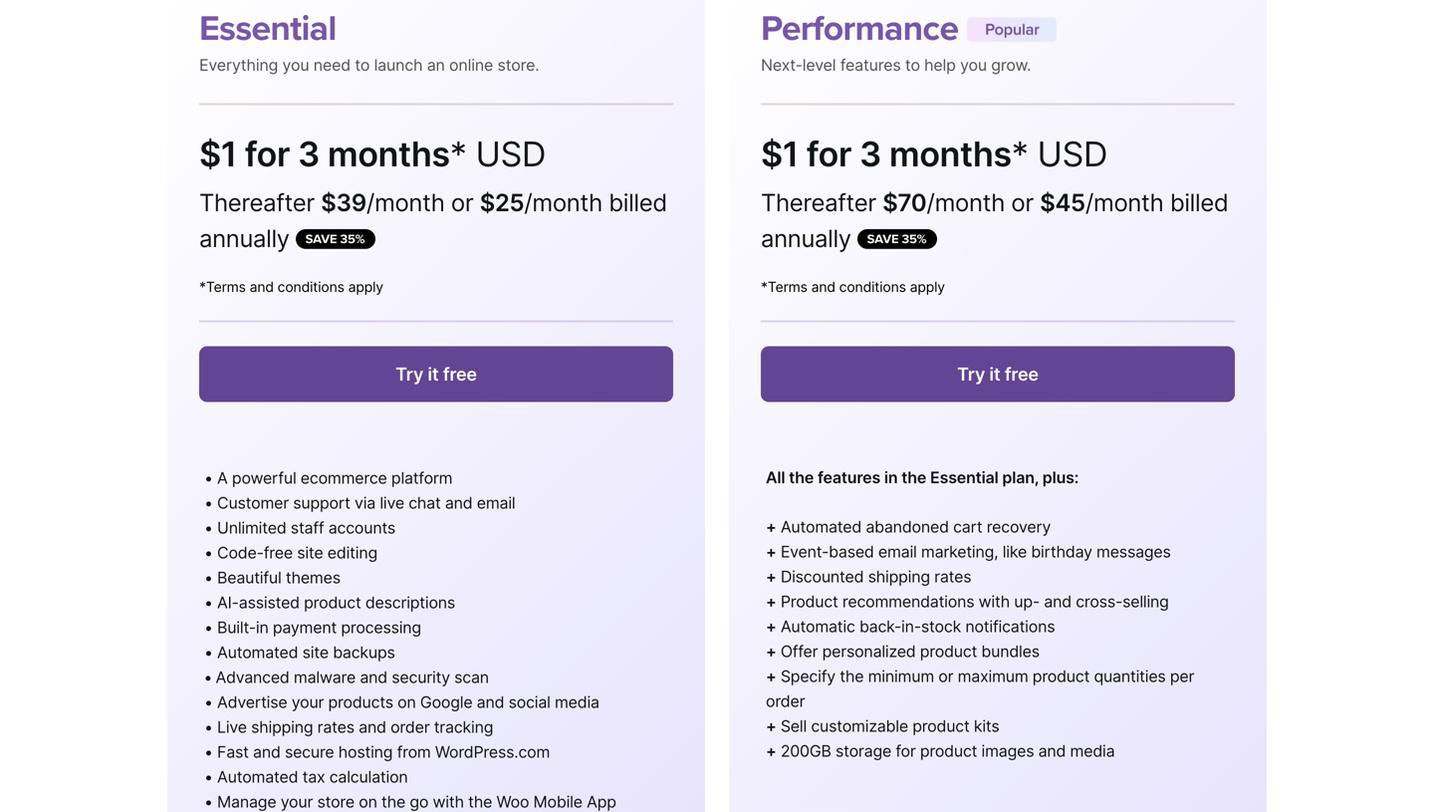 Task type: vqa. For each thing, say whether or not it's contained in the screenshot.
$79 inside the Blissful $79 annually
no



Task type: describe. For each thing, give the bounding box(es) containing it.
specify the minimum or maximum product quantities per order
[[766, 667, 1195, 711]]

annually for thereafter $70 /month or $45
[[761, 224, 852, 253]]

ai-
[[217, 593, 239, 612]]

marketing,
[[922, 542, 999, 561]]

an
[[427, 56, 445, 75]]

chat
[[409, 493, 441, 513]]

8 • from the top
[[204, 643, 213, 662]]

quantities
[[1095, 667, 1166, 686]]

1 apply from the left
[[348, 279, 384, 296]]

7 • from the top
[[204, 618, 213, 637]]

product inside • a powerful ecommerce platform • customer support via live chat and email • unlimited staff accounts • code-free site editing • beautiful themes • ai-assisted product descriptions • built-in payment processing • automated site backups • advanced malware and security scan • advertise your products on google and social media • live shipping rates and order tracking • fast and secure hosting from wordpress.com • automated tax calculation • manage your store on the go with the woo mobile app
[[304, 593, 361, 612]]

calculation
[[330, 767, 408, 787]]

9 + from the top
[[766, 741, 777, 761]]

with inside • a powerful ecommerce platform • customer support via live chat and email • unlimited staff accounts • code-free site editing • beautiful themes • ai-assisted product descriptions • built-in payment processing • automated site backups • advanced malware and security scan • advertise your products on google and social media • live shipping rates and order tracking • fast and secure hosting from wordpress.com • automated tax calculation • manage your store on the go with the woo mobile app
[[433, 792, 464, 812]]

like
[[1003, 542, 1027, 561]]

customizable
[[811, 716, 909, 736]]

product
[[781, 592, 839, 611]]

13 • from the top
[[204, 767, 213, 787]]

order inside specify the minimum or maximum product quantities per order
[[766, 691, 805, 711]]

1 *terms and conditions apply from the left
[[199, 279, 384, 296]]

live
[[380, 493, 405, 513]]

thereafter $70 /month or $45
[[761, 188, 1086, 217]]

go
[[410, 792, 429, 812]]

the right all at the right
[[789, 468, 814, 487]]

accounts
[[329, 518, 396, 538]]

beautiful
[[217, 568, 282, 587]]

1 3 from the left
[[298, 134, 320, 175]]

$39
[[321, 188, 367, 217]]

$45
[[1041, 188, 1086, 217]]

next-
[[761, 56, 803, 75]]

billed for $45
[[1171, 188, 1229, 217]]

the left woo
[[468, 792, 492, 812]]

2 $1 for 3 months * usd from the left
[[761, 134, 1108, 175]]

essential inside essential everything you need to launch an online store.
[[199, 8, 336, 50]]

10 • from the top
[[204, 692, 213, 712]]

1 horizontal spatial essential
[[931, 468, 999, 487]]

security
[[392, 668, 450, 687]]

grow.
[[992, 56, 1032, 75]]

12 • from the top
[[204, 742, 213, 762]]

google
[[420, 692, 473, 712]]

selling
[[1123, 592, 1170, 611]]

everything
[[199, 56, 278, 75]]

• a powerful ecommerce platform • customer support via live chat and email • unlimited staff accounts • code-free site editing • beautiful themes • ai-assisted product descriptions • built-in payment processing • automated site backups • advanced malware and security scan • advertise your products on google and social media • live shipping rates and order tracking • fast and secure hosting from wordpress.com • automated tax calculation • manage your store on the go with the woo mobile app
[[204, 468, 617, 812]]

9 • from the top
[[204, 668, 212, 687]]

advertise
[[217, 692, 287, 712]]

backups
[[333, 643, 395, 662]]

1 $1 for 3 months * usd from the left
[[199, 134, 546, 175]]

tracking
[[434, 717, 494, 737]]

2 try it free link from the left
[[761, 346, 1236, 402]]

2 + from the top
[[766, 542, 777, 561]]

fast
[[217, 742, 249, 762]]

6 • from the top
[[204, 593, 213, 612]]

1 conditions from the left
[[278, 279, 345, 296]]

all
[[766, 468, 786, 487]]

try for first try it free link from the right
[[958, 363, 986, 385]]

5 + from the top
[[766, 617, 777, 636]]

abandoned
[[866, 517, 949, 537]]

themes
[[286, 568, 341, 587]]

+ automated abandoned cart recovery + event-based email marketing, like birthday messages + discounted shipping rates + product recommendations with up- and cross-selling + automatic back-in-stock notifications + offer personalized product bundles
[[766, 517, 1172, 661]]

it for first try it free link from the right
[[990, 363, 1001, 385]]

and inside + sell customizable product kits + 200gb storage for product images and media
[[1039, 741, 1067, 761]]

staff
[[291, 518, 324, 538]]

product inside + automated abandoned cart recovery + event-based email marketing, like birthday messages + discounted shipping rates + product recommendations with up- and cross-selling + automatic back-in-stock notifications + offer personalized product bundles
[[921, 642, 978, 661]]

email inside + automated abandoned cart recovery + event-based email marketing, like birthday messages + discounted shipping rates + product recommendations with up- and cross-selling + automatic back-in-stock notifications + offer personalized product bundles
[[879, 542, 917, 561]]

1 months from the left
[[328, 134, 450, 175]]

0 horizontal spatial for
[[245, 134, 290, 175]]

7 + from the top
[[766, 667, 777, 686]]

code-
[[217, 543, 264, 562]]

online
[[449, 56, 493, 75]]

support
[[293, 493, 351, 513]]

$70
[[883, 188, 927, 217]]

1 horizontal spatial on
[[398, 692, 416, 712]]

free inside • a powerful ecommerce platform • customer support via live chat and email • unlimited staff accounts • code-free site editing • beautiful themes • ai-assisted product descriptions • built-in payment processing • automated site backups • advanced malware and security scan • advertise your products on google and social media • live shipping rates and order tracking • fast and secure hosting from wordpress.com • automated tax calculation • manage your store on the go with the woo mobile app
[[264, 543, 293, 562]]

2 to from the left
[[906, 56, 921, 75]]

2 *terms and conditions apply from the left
[[761, 279, 946, 296]]

event-
[[781, 542, 829, 561]]

thereafter for thereafter $39 /month or $25
[[199, 188, 315, 217]]

5 • from the top
[[204, 568, 213, 587]]

help
[[925, 56, 956, 75]]

built-
[[217, 618, 256, 637]]

maximum
[[958, 667, 1029, 686]]

scan
[[455, 668, 489, 687]]

try for second try it free link from the right
[[396, 363, 424, 385]]

annually for thereafter $39 /month or $25
[[199, 224, 290, 253]]

2 vertical spatial automated
[[217, 767, 298, 787]]

birthday
[[1032, 542, 1093, 561]]

/month billed annually for $25
[[199, 188, 668, 253]]

store
[[317, 792, 355, 812]]

wordpress.com
[[435, 742, 550, 762]]

personalized
[[823, 642, 916, 661]]

plan,
[[1003, 468, 1039, 487]]

1 • from the top
[[204, 468, 213, 488]]

1 horizontal spatial for
[[807, 134, 852, 175]]

ecommerce
[[301, 468, 387, 488]]

0 vertical spatial site
[[297, 543, 323, 562]]

a
[[217, 468, 228, 488]]

media inside + sell customizable product kits + 200gb storage for product images and media
[[1071, 741, 1115, 761]]

processing
[[341, 618, 421, 637]]

2 horizontal spatial free
[[1005, 363, 1039, 385]]

1 + from the top
[[766, 517, 777, 537]]

in-
[[902, 617, 922, 636]]

or for $25
[[451, 188, 474, 217]]

editing
[[328, 543, 378, 562]]

0 vertical spatial your
[[292, 692, 324, 712]]

mobile
[[534, 792, 583, 812]]

the left the go
[[382, 792, 406, 812]]

payment
[[273, 618, 337, 637]]

hosting
[[339, 742, 393, 762]]

launch
[[374, 56, 423, 75]]

1 vertical spatial site
[[303, 643, 329, 662]]

recovery
[[987, 517, 1051, 537]]

try it free for first try it free link from the right
[[958, 363, 1039, 385]]

4 + from the top
[[766, 592, 777, 611]]

shipping inside • a powerful ecommerce platform • customer support via live chat and email • unlimited staff accounts • code-free site editing • beautiful themes • ai-assisted product descriptions • built-in payment processing • automated site backups • advanced malware and security scan • advertise your products on google and social media • live shipping rates and order tracking • fast and secure hosting from wordpress.com • automated tax calculation • manage your store on the go with the woo mobile app
[[251, 717, 313, 737]]

powerful
[[232, 468, 296, 488]]

200gb
[[781, 741, 832, 761]]

malware
[[294, 668, 356, 687]]

try it free for second try it free link from the right
[[396, 363, 477, 385]]

1 try it free link from the left
[[199, 346, 674, 402]]

3 /month from the left
[[927, 188, 1006, 217]]

live
[[217, 717, 247, 737]]

storage
[[836, 741, 892, 761]]

social
[[509, 692, 551, 712]]

for inside + sell customizable product kits + 200gb storage for product images and media
[[896, 741, 916, 761]]

you inside essential everything you need to launch an online store.
[[283, 56, 309, 75]]

the inside specify the minimum or maximum product quantities per order
[[840, 667, 864, 686]]

1 usd from the left
[[476, 134, 546, 175]]

products
[[328, 692, 394, 712]]

offer
[[781, 642, 818, 661]]

minimum
[[869, 667, 935, 686]]

woo
[[497, 792, 529, 812]]

in inside • a powerful ecommerce platform • customer support via live chat and email • unlimited staff accounts • code-free site editing • beautiful themes • ai-assisted product descriptions • built-in payment processing • automated site backups • advanced malware and security scan • advertise your products on google and social media • live shipping rates and order tracking • fast and secure hosting from wordpress.com • automated tax calculation • manage your store on the go with the woo mobile app
[[256, 618, 269, 637]]

via
[[355, 493, 376, 513]]

2 /month from the left
[[524, 188, 603, 217]]



Task type: locate. For each thing, give the bounding box(es) containing it.
0 horizontal spatial try it free link
[[199, 346, 674, 402]]

0 horizontal spatial apply
[[348, 279, 384, 296]]

on
[[398, 692, 416, 712], [359, 792, 377, 812]]

months up the thereafter $39 /month or $25
[[328, 134, 450, 175]]

up-
[[1015, 592, 1040, 611]]

0 horizontal spatial *terms and conditions apply
[[199, 279, 384, 296]]

product down bundles
[[1033, 667, 1090, 686]]

2 try it free from the left
[[958, 363, 1039, 385]]

in up abandoned on the right bottom of the page
[[885, 468, 898, 487]]

thereafter for thereafter $70 /month or $45
[[761, 188, 877, 217]]

product down 'stock'
[[921, 642, 978, 661]]

1 horizontal spatial usd
[[1038, 134, 1108, 175]]

+ left offer on the right bottom of the page
[[766, 642, 777, 661]]

0 horizontal spatial it
[[428, 363, 439, 385]]

conditions down the $70
[[840, 279, 907, 296]]

2 horizontal spatial for
[[896, 741, 916, 761]]

try
[[396, 363, 424, 385], [958, 363, 986, 385]]

2 apply from the left
[[910, 279, 946, 296]]

1 vertical spatial order
[[391, 717, 430, 737]]

automated up manage
[[217, 767, 298, 787]]

email down abandoned on the right bottom of the page
[[879, 542, 917, 561]]

0 horizontal spatial months
[[328, 134, 450, 175]]

with
[[979, 592, 1010, 611], [433, 792, 464, 812]]

based
[[829, 542, 875, 561]]

discounted
[[781, 567, 864, 586]]

usd up $25
[[476, 134, 546, 175]]

and
[[250, 279, 274, 296], [812, 279, 836, 296], [445, 493, 473, 513], [1045, 592, 1072, 611], [360, 668, 388, 687], [477, 692, 505, 712], [359, 717, 386, 737], [1039, 741, 1067, 761], [253, 742, 281, 762]]

1 *terms from the left
[[199, 279, 246, 296]]

3 + from the top
[[766, 567, 777, 586]]

2 try from the left
[[958, 363, 986, 385]]

and inside + automated abandoned cart recovery + event-based email marketing, like birthday messages + discounted shipping rates + product recommendations with up- and cross-selling + automatic back-in-stock notifications + offer personalized product bundles
[[1045, 592, 1072, 611]]

0 vertical spatial shipping
[[869, 567, 931, 586]]

your
[[292, 692, 324, 712], [281, 792, 313, 812]]

0 horizontal spatial $1
[[199, 134, 237, 175]]

rates inside • a powerful ecommerce platform • customer support via live chat and email • unlimited staff accounts • code-free site editing • beautiful themes • ai-assisted product descriptions • built-in payment processing • automated site backups • advanced malware and security scan • advertise your products on google and social media • live shipping rates and order tracking • fast and secure hosting from wordpress.com • automated tax calculation • manage your store on the go with the woo mobile app
[[318, 717, 355, 737]]

0 horizontal spatial *
[[450, 134, 467, 175]]

to
[[355, 56, 370, 75], [906, 56, 921, 75]]

shipping up secure at the bottom left
[[251, 717, 313, 737]]

1 $1 from the left
[[199, 134, 237, 175]]

2 conditions from the left
[[840, 279, 907, 296]]

you left need
[[283, 56, 309, 75]]

1 horizontal spatial you
[[961, 56, 988, 75]]

•
[[204, 468, 213, 488], [204, 493, 213, 513], [204, 518, 213, 538], [204, 543, 213, 562], [204, 568, 213, 587], [204, 593, 213, 612], [204, 618, 213, 637], [204, 643, 213, 662], [204, 668, 212, 687], [204, 692, 213, 712], [204, 717, 213, 737], [204, 742, 213, 762], [204, 767, 213, 787], [204, 792, 213, 812]]

usd up $45
[[1038, 134, 1108, 175]]

features for in
[[818, 468, 881, 487]]

1 horizontal spatial to
[[906, 56, 921, 75]]

0 vertical spatial email
[[477, 493, 516, 513]]

specify
[[781, 667, 836, 686]]

0 vertical spatial media
[[555, 692, 600, 712]]

cross-
[[1076, 592, 1123, 611]]

$25
[[480, 188, 524, 217]]

or right minimum
[[939, 667, 954, 686]]

performance
[[761, 8, 967, 50]]

essential up the everything
[[199, 8, 336, 50]]

1 vertical spatial in
[[256, 618, 269, 637]]

1 * from the left
[[450, 134, 467, 175]]

1 horizontal spatial billed
[[1171, 188, 1229, 217]]

thereafter left the $70
[[761, 188, 877, 217]]

0 horizontal spatial with
[[433, 792, 464, 812]]

shipping up "recommendations"
[[869, 567, 931, 586]]

for down the everything
[[245, 134, 290, 175]]

* down online
[[450, 134, 467, 175]]

0 vertical spatial with
[[979, 592, 1010, 611]]

rates inside + automated abandoned cart recovery + event-based email marketing, like birthday messages + discounted shipping rates + product recommendations with up- and cross-selling + automatic back-in-stock notifications + offer personalized product bundles
[[935, 567, 972, 586]]

notifications
[[966, 617, 1056, 636]]

1 horizontal spatial $1
[[761, 134, 799, 175]]

product down themes
[[304, 593, 361, 612]]

0 horizontal spatial *terms
[[199, 279, 246, 296]]

+ left discounted
[[766, 567, 777, 586]]

email inside • a powerful ecommerce platform • customer support via live chat and email • unlimited staff accounts • code-free site editing • beautiful themes • ai-assisted product descriptions • built-in payment processing • automated site backups • advanced malware and security scan • advertise your products on google and social media • live shipping rates and order tracking • fast and secure hosting from wordpress.com • automated tax calculation • manage your store on the go with the woo mobile app
[[477, 493, 516, 513]]

1 horizontal spatial with
[[979, 592, 1010, 611]]

in down assisted
[[256, 618, 269, 637]]

*terms and conditions apply
[[199, 279, 384, 296], [761, 279, 946, 296]]

0 horizontal spatial on
[[359, 792, 377, 812]]

+
[[766, 517, 777, 537], [766, 542, 777, 561], [766, 567, 777, 586], [766, 592, 777, 611], [766, 617, 777, 636], [766, 642, 777, 661], [766, 667, 777, 686], [766, 716, 777, 736], [766, 741, 777, 761]]

the down personalized
[[840, 667, 864, 686]]

1 horizontal spatial shipping
[[869, 567, 931, 586]]

1 horizontal spatial months
[[890, 134, 1012, 175]]

0 horizontal spatial to
[[355, 56, 370, 75]]

0 vertical spatial on
[[398, 692, 416, 712]]

0 horizontal spatial /month billed annually
[[199, 188, 668, 253]]

2 *terms from the left
[[761, 279, 808, 296]]

14 • from the top
[[204, 792, 213, 812]]

1 horizontal spatial try it free
[[958, 363, 1039, 385]]

conditions down $39 on the top left of page
[[278, 279, 345, 296]]

11 • from the top
[[204, 717, 213, 737]]

0 horizontal spatial billed
[[609, 188, 668, 217]]

with inside + automated abandoned cart recovery + event-based email marketing, like birthday messages + discounted shipping rates + product recommendations with up- and cross-selling + automatic back-in-stock notifications + offer personalized product bundles
[[979, 592, 1010, 611]]

your down the malware
[[292, 692, 324, 712]]

manage
[[217, 792, 276, 812]]

to inside essential everything you need to launch an online store.
[[355, 56, 370, 75]]

0 horizontal spatial media
[[555, 692, 600, 712]]

features down performance
[[841, 56, 901, 75]]

2 billed from the left
[[1171, 188, 1229, 217]]

tax
[[303, 767, 325, 787]]

or for $45
[[1012, 188, 1034, 217]]

in
[[885, 468, 898, 487], [256, 618, 269, 637]]

billed
[[609, 188, 668, 217], [1171, 188, 1229, 217]]

kits
[[974, 716, 1000, 736]]

features for to
[[841, 56, 901, 75]]

3 • from the top
[[204, 518, 213, 538]]

images
[[982, 741, 1035, 761]]

+ left product
[[766, 592, 777, 611]]

essential up the cart
[[931, 468, 999, 487]]

email
[[477, 493, 516, 513], [879, 542, 917, 561]]

1 horizontal spatial order
[[766, 691, 805, 711]]

0 vertical spatial rates
[[935, 567, 972, 586]]

1 try from the left
[[396, 363, 424, 385]]

1 vertical spatial automated
[[217, 643, 298, 662]]

$1 for 3 months * usd up thereafter $70 /month or $45
[[761, 134, 1108, 175]]

1 vertical spatial on
[[359, 792, 377, 812]]

1 horizontal spatial try
[[958, 363, 986, 385]]

1 horizontal spatial *terms
[[761, 279, 808, 296]]

1 /month from the left
[[367, 188, 445, 217]]

$1 for 3 months * usd up the thereafter $39 /month or $25
[[199, 134, 546, 175]]

* down grow.
[[1012, 134, 1029, 175]]

+ left automatic
[[766, 617, 777, 636]]

1 horizontal spatial /month billed annually
[[761, 188, 1229, 253]]

back-
[[860, 617, 902, 636]]

1 horizontal spatial *
[[1012, 134, 1029, 175]]

1 vertical spatial email
[[879, 542, 917, 561]]

1 thereafter from the left
[[199, 188, 315, 217]]

0 horizontal spatial essential
[[199, 8, 336, 50]]

+ left 200gb
[[766, 741, 777, 761]]

$1 down next-
[[761, 134, 799, 175]]

product left kits on the bottom of the page
[[913, 716, 970, 736]]

rates down the marketing,
[[935, 567, 972, 586]]

it
[[428, 363, 439, 385], [990, 363, 1001, 385]]

2 horizontal spatial or
[[1012, 188, 1034, 217]]

platform
[[392, 468, 453, 488]]

1 vertical spatial media
[[1071, 741, 1115, 761]]

on down the calculation
[[359, 792, 377, 812]]

4 • from the top
[[204, 543, 213, 562]]

descriptions
[[366, 593, 455, 612]]

0 vertical spatial order
[[766, 691, 805, 711]]

/month
[[367, 188, 445, 217], [524, 188, 603, 217], [927, 188, 1006, 217], [1086, 188, 1164, 217]]

free
[[443, 363, 477, 385], [1005, 363, 1039, 385], [264, 543, 293, 562]]

site up the malware
[[303, 643, 329, 662]]

1 horizontal spatial 3
[[860, 134, 882, 175]]

apply down the thereafter $39 /month or $25
[[348, 279, 384, 296]]

advanced
[[216, 668, 290, 687]]

secure
[[285, 742, 334, 762]]

0 horizontal spatial 3
[[298, 134, 320, 175]]

order up from
[[391, 717, 430, 737]]

media down quantities
[[1071, 741, 1115, 761]]

1 horizontal spatial conditions
[[840, 279, 907, 296]]

thereafter left $39 on the top left of page
[[199, 188, 315, 217]]

1 horizontal spatial *terms and conditions apply
[[761, 279, 946, 296]]

2 usd from the left
[[1038, 134, 1108, 175]]

0 vertical spatial features
[[841, 56, 901, 75]]

for down level on the right
[[807, 134, 852, 175]]

0 horizontal spatial thereafter
[[199, 188, 315, 217]]

from
[[397, 742, 431, 762]]

+ left specify
[[766, 667, 777, 686]]

1 vertical spatial with
[[433, 792, 464, 812]]

thereafter $39 /month or $25
[[199, 188, 524, 217]]

0 horizontal spatial you
[[283, 56, 309, 75]]

*
[[450, 134, 467, 175], [1012, 134, 1029, 175]]

1 horizontal spatial $1 for 3 months * usd
[[761, 134, 1108, 175]]

conditions
[[278, 279, 345, 296], [840, 279, 907, 296]]

features right all at the right
[[818, 468, 881, 487]]

1 vertical spatial shipping
[[251, 717, 313, 737]]

3 up thereafter $70 /month or $45
[[860, 134, 882, 175]]

with up the notifications
[[979, 592, 1010, 611]]

*terms
[[199, 279, 246, 296], [761, 279, 808, 296]]

2 $1 from the left
[[761, 134, 799, 175]]

0 horizontal spatial conditions
[[278, 279, 345, 296]]

apply
[[348, 279, 384, 296], [910, 279, 946, 296]]

0 horizontal spatial try
[[396, 363, 424, 385]]

+ down all at the right
[[766, 517, 777, 537]]

1 horizontal spatial in
[[885, 468, 898, 487]]

you right help
[[961, 56, 988, 75]]

the
[[789, 468, 814, 487], [902, 468, 927, 487], [840, 667, 864, 686], [382, 792, 406, 812], [468, 792, 492, 812]]

1 horizontal spatial or
[[939, 667, 954, 686]]

product
[[304, 593, 361, 612], [921, 642, 978, 661], [1033, 667, 1090, 686], [913, 716, 970, 736], [921, 741, 978, 761]]

+ sell customizable product kits + 200gb storage for product images and media
[[766, 716, 1115, 761]]

+ left event- at the bottom right of the page
[[766, 542, 777, 561]]

1 horizontal spatial apply
[[910, 279, 946, 296]]

0 horizontal spatial email
[[477, 493, 516, 513]]

1 to from the left
[[355, 56, 370, 75]]

annually
[[199, 224, 290, 253], [761, 224, 852, 253]]

1 horizontal spatial thereafter
[[761, 188, 877, 217]]

2 /month billed annually from the left
[[761, 188, 1229, 253]]

$1 down the everything
[[199, 134, 237, 175]]

billed for $25
[[609, 188, 668, 217]]

0 horizontal spatial in
[[256, 618, 269, 637]]

0 horizontal spatial rates
[[318, 717, 355, 737]]

1 horizontal spatial annually
[[761, 224, 852, 253]]

2 annually from the left
[[761, 224, 852, 253]]

essential everything you need to launch an online store.
[[199, 8, 540, 75]]

app
[[587, 792, 617, 812]]

8 + from the top
[[766, 716, 777, 736]]

0 horizontal spatial or
[[451, 188, 474, 217]]

to left help
[[906, 56, 921, 75]]

0 horizontal spatial try it free
[[396, 363, 477, 385]]

try it free
[[396, 363, 477, 385], [958, 363, 1039, 385]]

1 vertical spatial essential
[[931, 468, 999, 487]]

per
[[1171, 667, 1195, 686]]

order
[[766, 691, 805, 711], [391, 717, 430, 737]]

1 horizontal spatial try it free link
[[761, 346, 1236, 402]]

*terms and conditions apply down the $70
[[761, 279, 946, 296]]

for
[[245, 134, 290, 175], [807, 134, 852, 175], [896, 741, 916, 761]]

2 3 from the left
[[860, 134, 882, 175]]

2 thereafter from the left
[[761, 188, 877, 217]]

plus:
[[1043, 468, 1079, 487]]

or left $25
[[451, 188, 474, 217]]

all the features in the essential plan, plus:
[[766, 468, 1079, 487]]

on down security
[[398, 692, 416, 712]]

1 billed from the left
[[609, 188, 668, 217]]

1 horizontal spatial rates
[[935, 567, 972, 586]]

$1 for 3 months * usd
[[199, 134, 546, 175], [761, 134, 1108, 175]]

0 horizontal spatial usd
[[476, 134, 546, 175]]

media inside • a powerful ecommerce platform • customer support via live chat and email • unlimited staff accounts • code-free site editing • beautiful themes • ai-assisted product descriptions • built-in payment processing • automated site backups • advanced malware and security scan • advertise your products on google and social media • live shipping rates and order tracking • fast and secure hosting from wordpress.com • automated tax calculation • manage your store on the go with the woo mobile app
[[555, 692, 600, 712]]

the up abandoned on the right bottom of the page
[[902, 468, 927, 487]]

1 annually from the left
[[199, 224, 290, 253]]

messages
[[1097, 542, 1172, 561]]

order inside • a powerful ecommerce platform • customer support via live chat and email • unlimited staff accounts • code-free site editing • beautiful themes • ai-assisted product descriptions • built-in payment processing • automated site backups • advanced malware and security scan • advertise your products on google and social media • live shipping rates and order tracking • fast and secure hosting from wordpress.com • automated tax calculation • manage your store on the go with the woo mobile app
[[391, 717, 430, 737]]

email right chat
[[477, 493, 516, 513]]

customer
[[217, 493, 289, 513]]

1 horizontal spatial free
[[443, 363, 477, 385]]

1 you from the left
[[283, 56, 309, 75]]

2 months from the left
[[890, 134, 1012, 175]]

to right need
[[355, 56, 370, 75]]

1 it from the left
[[428, 363, 439, 385]]

product down kits on the bottom of the page
[[921, 741, 978, 761]]

recommendations
[[843, 592, 975, 611]]

automated up advanced in the left of the page
[[217, 643, 298, 662]]

automated inside + automated abandoned cart recovery + event-based email marketing, like birthday messages + discounted shipping rates + product recommendations with up- and cross-selling + automatic back-in-stock notifications + offer personalized product bundles
[[781, 517, 862, 537]]

shipping inside + automated abandoned cart recovery + event-based email marketing, like birthday messages + discounted shipping rates + product recommendations with up- and cross-selling + automatic back-in-stock notifications + offer personalized product bundles
[[869, 567, 931, 586]]

it for second try it free link from the right
[[428, 363, 439, 385]]

0 vertical spatial essential
[[199, 8, 336, 50]]

product inside specify the minimum or maximum product quantities per order
[[1033, 667, 1090, 686]]

/month billed annually for $45
[[761, 188, 1229, 253]]

automated up event- at the bottom right of the page
[[781, 517, 862, 537]]

0 horizontal spatial order
[[391, 717, 430, 737]]

or inside specify the minimum or maximum product quantities per order
[[939, 667, 954, 686]]

*terms and conditions apply down $39 on the top left of page
[[199, 279, 384, 296]]

stock
[[922, 617, 962, 636]]

6 + from the top
[[766, 642, 777, 661]]

0 vertical spatial in
[[885, 468, 898, 487]]

2 * from the left
[[1012, 134, 1029, 175]]

2 it from the left
[[990, 363, 1001, 385]]

1 vertical spatial features
[[818, 468, 881, 487]]

or left $45
[[1012, 188, 1034, 217]]

cart
[[954, 517, 983, 537]]

1 /month billed annually from the left
[[199, 188, 668, 253]]

automatic
[[781, 617, 856, 636]]

with right the go
[[433, 792, 464, 812]]

unlimited
[[217, 518, 287, 538]]

rates down products
[[318, 717, 355, 737]]

level
[[803, 56, 836, 75]]

0 horizontal spatial shipping
[[251, 717, 313, 737]]

next-level features to help you grow.
[[761, 56, 1032, 75]]

1 horizontal spatial media
[[1071, 741, 1115, 761]]

1 horizontal spatial it
[[990, 363, 1001, 385]]

0 horizontal spatial $1 for 3 months * usd
[[199, 134, 546, 175]]

site down staff
[[297, 543, 323, 562]]

media right social
[[555, 692, 600, 712]]

your down tax
[[281, 792, 313, 812]]

need
[[314, 56, 351, 75]]

for right storage
[[896, 741, 916, 761]]

1 horizontal spatial email
[[879, 542, 917, 561]]

4 /month from the left
[[1086, 188, 1164, 217]]

order up sell
[[766, 691, 805, 711]]

2 you from the left
[[961, 56, 988, 75]]

0 horizontal spatial free
[[264, 543, 293, 562]]

apply down thereafter $70 /month or $45
[[910, 279, 946, 296]]

assisted
[[239, 593, 300, 612]]

$1
[[199, 134, 237, 175], [761, 134, 799, 175]]

2 • from the top
[[204, 493, 213, 513]]

or
[[451, 188, 474, 217], [1012, 188, 1034, 217], [939, 667, 954, 686]]

months up thereafter $70 /month or $45
[[890, 134, 1012, 175]]

+ left sell
[[766, 716, 777, 736]]

1 vertical spatial rates
[[318, 717, 355, 737]]

3 up the thereafter $39 /month or $25
[[298, 134, 320, 175]]

1 try it free from the left
[[396, 363, 477, 385]]

0 vertical spatial automated
[[781, 517, 862, 537]]

1 vertical spatial your
[[281, 792, 313, 812]]

3
[[298, 134, 320, 175], [860, 134, 882, 175]]

thereafter
[[199, 188, 315, 217], [761, 188, 877, 217]]

store.
[[498, 56, 540, 75]]

0 horizontal spatial annually
[[199, 224, 290, 253]]



